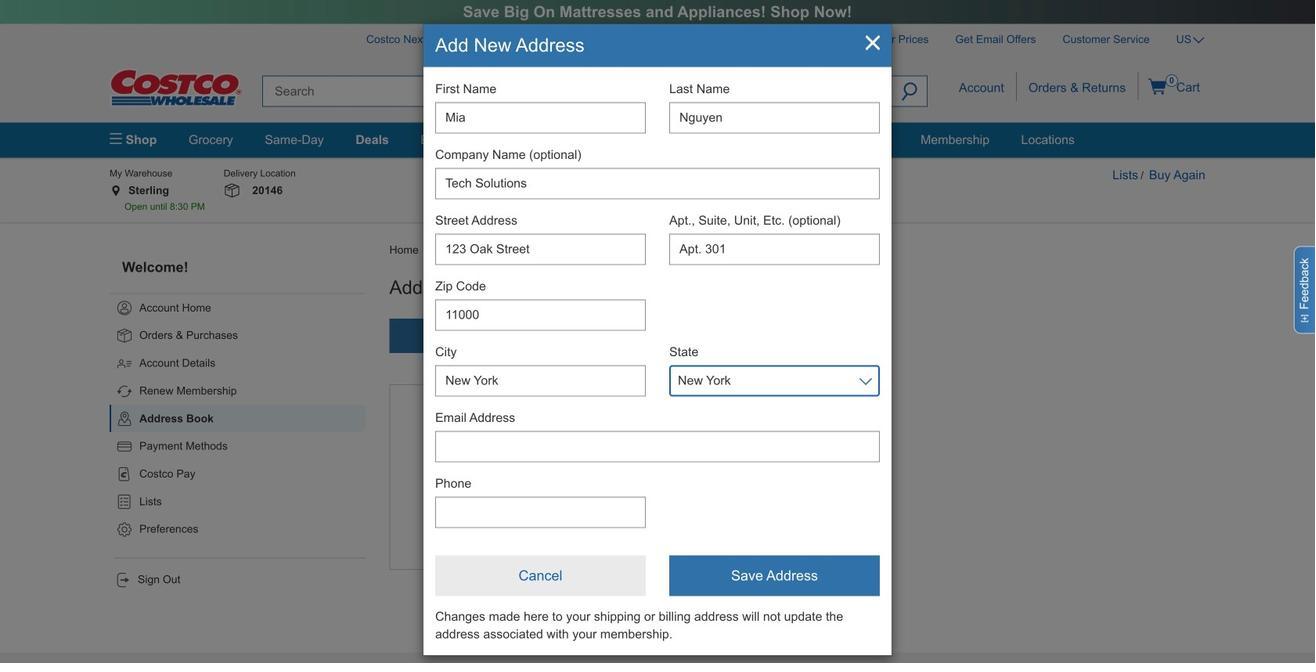 Task type: describe. For each thing, give the bounding box(es) containing it.
patient address navigation tab list
[[390, 319, 786, 353]]

close image
[[866, 36, 880, 52]]

search image
[[902, 83, 918, 104]]



Task type: locate. For each thing, give the bounding box(es) containing it.
main element
[[110, 123, 1206, 158]]

None telephone field
[[435, 497, 646, 528]]

signout image
[[114, 572, 132, 589]]

Search text field
[[262, 76, 893, 107], [262, 76, 893, 107]]

None text field
[[670, 102, 880, 133], [435, 234, 646, 265], [435, 299, 646, 331], [435, 431, 880, 462], [670, 102, 880, 133], [435, 234, 646, 265], [435, 299, 646, 331], [435, 431, 880, 462]]

costco us homepage image
[[110, 69, 243, 107]]

None text field
[[435, 102, 646, 133], [435, 168, 880, 199], [670, 234, 880, 265], [435, 365, 646, 397], [435, 102, 646, 133], [435, 168, 880, 199], [670, 234, 880, 265], [435, 365, 646, 397]]



Task type: vqa. For each thing, say whether or not it's contained in the screenshot.
$
no



